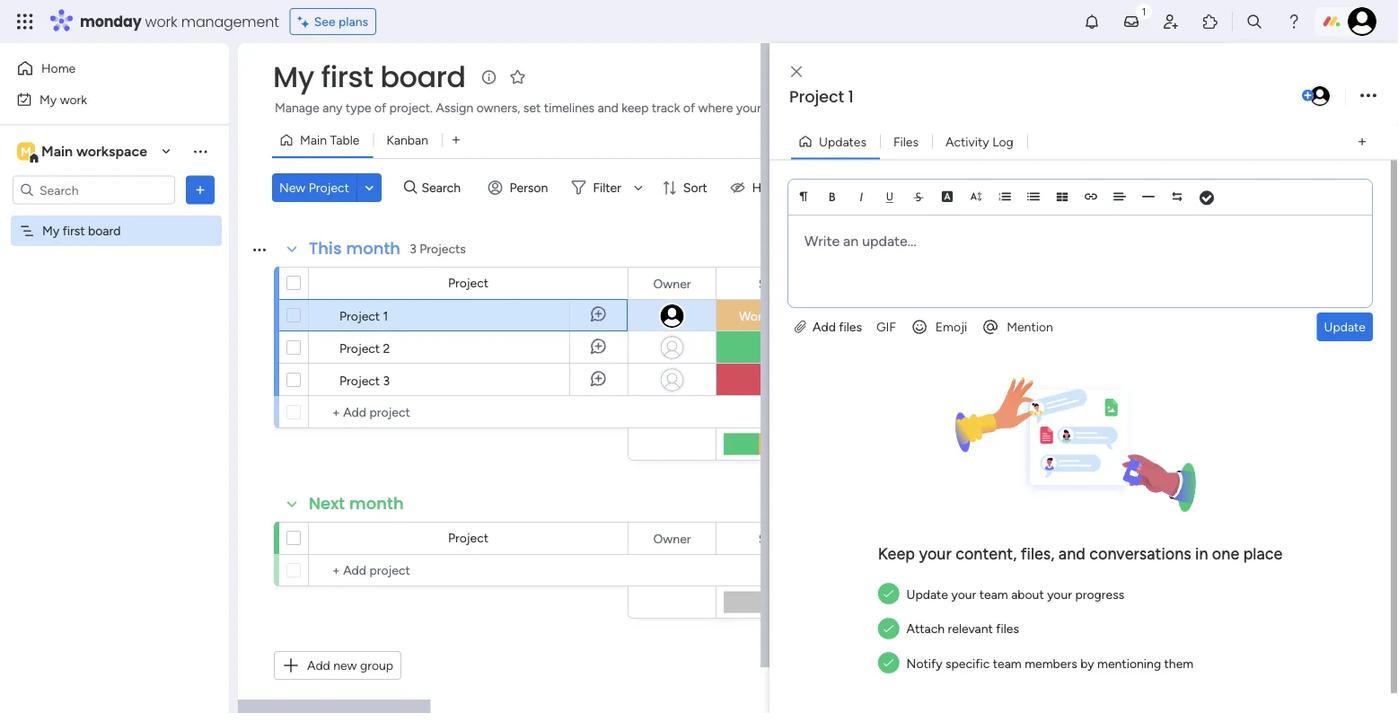 Task type: describe. For each thing, give the bounding box(es) containing it.
main for main table
[[300, 132, 327, 148]]

team for about
[[980, 586, 1008, 601]]

home
[[41, 61, 76, 76]]

add new group
[[307, 658, 393, 673]]

My first board field
[[269, 57, 470, 97]]

manage any type of project. assign owners, set timelines and keep track of where your project stands. button
[[272, 97, 875, 119]]

Search field
[[417, 175, 471, 200]]

apps image
[[1202, 13, 1220, 31]]

one
[[1212, 543, 1240, 563]]

select product image
[[16, 13, 34, 31]]

1. numbers image
[[999, 190, 1011, 203]]

workspace options image
[[191, 142, 209, 160]]

members
[[1025, 655, 1078, 670]]

update for update
[[1324, 319, 1366, 334]]

where
[[698, 100, 733, 115]]

kanban button
[[373, 126, 442, 154]]

hide
[[752, 180, 779, 195]]

mention
[[1007, 319, 1053, 334]]

line image
[[1142, 190, 1155, 203]]

new project
[[279, 180, 349, 195]]

main workspace
[[41, 143, 147, 160]]

table image
[[1056, 190, 1069, 203]]

Project 1 field
[[785, 85, 1299, 109]]

link image
[[1085, 190, 1098, 203]]

notify
[[907, 655, 943, 670]]

progress
[[1075, 586, 1125, 601]]

add view image
[[1359, 135, 1366, 148]]

files button
[[880, 127, 932, 156]]

my inside button
[[40, 92, 57, 107]]

keep
[[622, 100, 649, 115]]

Search in workspace field
[[38, 180, 150, 200]]

type
[[346, 100, 371, 115]]

2 owner from the top
[[653, 531, 691, 546]]

my up "manage"
[[273, 57, 314, 97]]

plans
[[339, 14, 368, 29]]

working on it
[[739, 309, 814, 324]]

attach relevant files
[[907, 620, 1019, 636]]

search everything image
[[1246, 13, 1264, 31]]

dapulse addbtn image
[[1302, 90, 1314, 101]]

2 + add project text field from the top
[[318, 560, 458, 581]]

arrow down image
[[628, 177, 649, 198]]

mentioning
[[1098, 655, 1161, 670]]

1 horizontal spatial and
[[1059, 543, 1086, 563]]

project 1 inside field
[[789, 85, 854, 108]]

management
[[181, 11, 279, 31]]

person button
[[481, 173, 559, 202]]

by
[[1081, 655, 1094, 670]]

stuck
[[760, 372, 793, 388]]

rtl ltr image
[[1171, 190, 1184, 203]]

work for monday
[[145, 11, 177, 31]]

new
[[333, 658, 357, 673]]

my inside list box
[[42, 223, 59, 238]]

strikethrough image
[[913, 190, 925, 203]]

monday work management
[[80, 11, 279, 31]]

my work
[[40, 92, 87, 107]]

add new group button
[[274, 651, 402, 680]]

this month
[[309, 237, 401, 260]]

your up attach relevant files at the bottom right of the page
[[952, 586, 977, 601]]

close image
[[791, 65, 802, 78]]

sort button
[[655, 173, 718, 202]]

see plans button
[[290, 8, 376, 35]]

main table
[[300, 132, 360, 148]]

add for add files
[[813, 319, 836, 334]]

add files
[[810, 319, 862, 334]]

log
[[993, 134, 1014, 149]]

working
[[739, 309, 786, 324]]

main table button
[[272, 126, 373, 154]]

1 of from the left
[[374, 100, 386, 115]]

track
[[652, 100, 680, 115]]

john smith image
[[1348, 7, 1377, 36]]

keep
[[878, 543, 915, 563]]

size image
[[970, 190, 983, 203]]

1 horizontal spatial files
[[996, 620, 1019, 636]]

add view image
[[453, 134, 460, 147]]

month for next month
[[349, 492, 404, 515]]

hide button
[[724, 173, 790, 202]]

1 inside field
[[848, 85, 854, 108]]

timelines
[[544, 100, 595, 115]]

month for this month
[[346, 237, 401, 260]]

set
[[524, 100, 541, 115]]

format image
[[798, 190, 810, 203]]

my first board inside my first board list box
[[42, 223, 121, 238]]

activity log
[[946, 134, 1014, 149]]

and inside button
[[598, 100, 619, 115]]

new
[[279, 180, 306, 195]]

project
[[764, 100, 805, 115]]

2 owner field from the top
[[649, 529, 696, 548]]

new project button
[[272, 173, 356, 202]]

manage any type of project. assign owners, set timelines and keep track of where your project stands.
[[275, 100, 848, 115]]

update for update your team about your progress
[[907, 586, 948, 601]]

gif button
[[869, 312, 903, 341]]

invite members image
[[1162, 13, 1180, 31]]

1 owner field from the top
[[649, 273, 696, 293]]

dapulse attachment image
[[795, 319, 806, 334]]

1 owner from the top
[[653, 276, 691, 291]]

conversations
[[1090, 543, 1192, 563]]

dapulse drag 2 image
[[772, 358, 778, 379]]

stands.
[[808, 100, 848, 115]]

relevant
[[948, 620, 993, 636]]



Task type: vqa. For each thing, say whether or not it's contained in the screenshot.
search box
no



Task type: locate. For each thing, give the bounding box(es) containing it.
0 vertical spatial + add project text field
[[318, 401, 458, 423]]

3
[[383, 373, 390, 388]]

0 vertical spatial add
[[813, 319, 836, 334]]

v2 search image
[[404, 178, 417, 198]]

activity log button
[[932, 127, 1027, 156]]

main inside workspace selection element
[[41, 143, 73, 160]]

0 horizontal spatial project 1
[[339, 308, 388, 323]]

1 horizontal spatial work
[[145, 11, 177, 31]]

monday
[[80, 11, 142, 31]]

files,
[[1021, 543, 1055, 563]]

my down search in workspace field
[[42, 223, 59, 238]]

kanban
[[387, 132, 428, 148]]

1 vertical spatial options image
[[191, 181, 209, 199]]

1 vertical spatial files
[[996, 620, 1019, 636]]

0 horizontal spatial my first board
[[42, 223, 121, 238]]

group
[[360, 658, 393, 673]]

update button
[[1317, 312, 1373, 341]]

sort
[[683, 180, 707, 195]]

0 horizontal spatial of
[[374, 100, 386, 115]]

italic image
[[855, 190, 868, 203]]

1 vertical spatial my first board
[[42, 223, 121, 238]]

your right keep
[[919, 543, 952, 563]]

0 horizontal spatial files
[[839, 319, 862, 334]]

board inside my first board list box
[[88, 223, 121, 238]]

this
[[309, 237, 342, 260]]

work inside button
[[60, 92, 87, 107]]

workspace image
[[17, 141, 35, 161]]

emoji button
[[903, 312, 975, 341]]

1 vertical spatial owner field
[[649, 529, 696, 548]]

0 horizontal spatial options image
[[191, 181, 209, 199]]

my first board list box
[[0, 212, 229, 489]]

your inside button
[[736, 100, 761, 115]]

see plans
[[314, 14, 368, 29]]

0 vertical spatial project 1
[[789, 85, 854, 108]]

them
[[1164, 655, 1194, 670]]

options image up add view image
[[1361, 84, 1377, 108]]

specific
[[946, 655, 990, 670]]

project 1 down close icon
[[789, 85, 854, 108]]

next month
[[309, 492, 404, 515]]

0 vertical spatial 1
[[848, 85, 854, 108]]

place
[[1244, 543, 1283, 563]]

home button
[[11, 54, 193, 83]]

in
[[1195, 543, 1208, 563]]

main right the workspace image
[[41, 143, 73, 160]]

1 horizontal spatial my first board
[[273, 57, 466, 97]]

1 vertical spatial and
[[1059, 543, 1086, 563]]

your right where
[[736, 100, 761, 115]]

person
[[510, 180, 548, 195]]

0 vertical spatial work
[[145, 11, 177, 31]]

1 vertical spatial owner
[[653, 531, 691, 546]]

board up "project."
[[380, 57, 466, 97]]

1
[[848, 85, 854, 108], [383, 308, 388, 323]]

manage
[[275, 100, 320, 115]]

project.
[[389, 100, 433, 115]]

work down home
[[60, 92, 87, 107]]

1 image
[[1136, 1, 1152, 21]]

updates
[[819, 134, 867, 149]]

your right about
[[1047, 586, 1072, 601]]

1 horizontal spatial update
[[1324, 319, 1366, 334]]

1 up 2
[[383, 308, 388, 323]]

assign
[[436, 100, 473, 115]]

see
[[314, 14, 336, 29]]

1 vertical spatial update
[[907, 586, 948, 601]]

+ add project text field down 3
[[318, 401, 458, 423]]

of right type
[[374, 100, 386, 115]]

1 vertical spatial project 1
[[339, 308, 388, 323]]

on
[[789, 309, 803, 324]]

and left the keep
[[598, 100, 619, 115]]

1 horizontal spatial first
[[321, 57, 373, 97]]

month right "next"
[[349, 492, 404, 515]]

first up type
[[321, 57, 373, 97]]

0 horizontal spatial first
[[63, 223, 85, 238]]

table
[[330, 132, 360, 148]]

month right this
[[346, 237, 401, 260]]

my first board down search in workspace field
[[42, 223, 121, 238]]

0 horizontal spatial update
[[907, 586, 948, 601]]

notify specific team members by mentioning them
[[907, 655, 1194, 670]]

0 horizontal spatial main
[[41, 143, 73, 160]]

any
[[323, 100, 343, 115]]

board down search in workspace field
[[88, 223, 121, 238]]

m
[[21, 144, 31, 159]]

1 vertical spatial add
[[307, 658, 330, 673]]

team
[[980, 586, 1008, 601], [993, 655, 1022, 670]]

my work button
[[11, 85, 193, 114]]

content,
[[956, 543, 1017, 563]]

1 vertical spatial board
[[88, 223, 121, 238]]

filter
[[593, 180, 621, 195]]

work for my
[[60, 92, 87, 107]]

1 horizontal spatial options image
[[1361, 84, 1377, 108]]

+ add project text field down next month field
[[318, 560, 458, 581]]

This month field
[[304, 237, 405, 260]]

1 + add project text field from the top
[[318, 401, 458, 423]]

0 vertical spatial board
[[380, 57, 466, 97]]

first down search in workspace field
[[63, 223, 85, 238]]

main left table
[[300, 132, 327, 148]]

board
[[380, 57, 466, 97], [88, 223, 121, 238]]

project 3
[[339, 373, 390, 388]]

main for main workspace
[[41, 143, 73, 160]]

of right track
[[683, 100, 695, 115]]

add for add new group
[[307, 658, 330, 673]]

help image
[[1285, 13, 1303, 31]]

of
[[374, 100, 386, 115], [683, 100, 695, 115]]

files left gif
[[839, 319, 862, 334]]

workspace selection element
[[17, 141, 150, 164]]

main inside button
[[300, 132, 327, 148]]

align image
[[1114, 190, 1126, 203]]

update inside "button"
[[1324, 319, 1366, 334]]

underline image
[[884, 190, 896, 203]]

first inside my first board list box
[[63, 223, 85, 238]]

0 vertical spatial owner field
[[649, 273, 696, 293]]

update
[[1324, 319, 1366, 334], [907, 586, 948, 601]]

option
[[0, 215, 229, 218]]

workspace
[[76, 143, 147, 160]]

0 vertical spatial first
[[321, 57, 373, 97]]

+ Add project text field
[[318, 401, 458, 423], [318, 560, 458, 581]]

team right specific
[[993, 655, 1022, 670]]

owners,
[[477, 100, 520, 115]]

add left new
[[307, 658, 330, 673]]

1 vertical spatial first
[[63, 223, 85, 238]]

1 vertical spatial 1
[[383, 308, 388, 323]]

1 horizontal spatial 1
[[848, 85, 854, 108]]

first
[[321, 57, 373, 97], [63, 223, 85, 238]]

0 vertical spatial files
[[839, 319, 862, 334]]

&bull; bullets image
[[1027, 190, 1040, 203]]

0 horizontal spatial 1
[[383, 308, 388, 323]]

1 vertical spatial work
[[60, 92, 87, 107]]

angle down image
[[365, 181, 374, 194]]

options image
[[1361, 84, 1377, 108], [191, 181, 209, 199]]

team for members
[[993, 655, 1022, 670]]

0 vertical spatial owner
[[653, 276, 691, 291]]

emoji
[[936, 319, 967, 334]]

project 2
[[339, 340, 390, 356]]

activity
[[946, 134, 989, 149]]

john smith image
[[1309, 84, 1332, 108]]

bold image
[[826, 190, 839, 203]]

add
[[813, 319, 836, 334], [307, 658, 330, 673]]

text color image
[[941, 190, 954, 203]]

and right the files, on the right bottom of the page
[[1059, 543, 1086, 563]]

None field
[[754, 273, 800, 293], [754, 529, 800, 548], [754, 273, 800, 293], [754, 529, 800, 548]]

notifications image
[[1083, 13, 1101, 31]]

add inside button
[[307, 658, 330, 673]]

my down home
[[40, 92, 57, 107]]

filter button
[[564, 173, 649, 202]]

options image down workspace options icon
[[191, 181, 209, 199]]

1 vertical spatial team
[[993, 655, 1022, 670]]

1 horizontal spatial project 1
[[789, 85, 854, 108]]

work right monday
[[145, 11, 177, 31]]

it
[[806, 309, 814, 324]]

0 vertical spatial my first board
[[273, 57, 466, 97]]

checklist image
[[1200, 191, 1214, 203]]

Next month field
[[304, 492, 408, 516]]

1 vertical spatial + add project text field
[[318, 560, 458, 581]]

team left about
[[980, 586, 1008, 601]]

my
[[273, 57, 314, 97], [40, 92, 57, 107], [42, 223, 59, 238]]

0 horizontal spatial and
[[598, 100, 619, 115]]

files down update your team about your progress
[[996, 620, 1019, 636]]

add to favorites image
[[509, 68, 527, 86]]

attach
[[907, 620, 945, 636]]

project
[[789, 85, 844, 108], [309, 180, 349, 195], [448, 275, 489, 291], [339, 308, 380, 323], [339, 340, 380, 356], [339, 373, 380, 388], [448, 530, 489, 546]]

0 vertical spatial team
[[980, 586, 1008, 601]]

0 vertical spatial and
[[598, 100, 619, 115]]

0 horizontal spatial board
[[88, 223, 121, 238]]

gif
[[877, 319, 896, 334]]

Owner field
[[649, 273, 696, 293], [649, 529, 696, 548]]

1 right stands.
[[848, 85, 854, 108]]

2 of from the left
[[683, 100, 695, 115]]

about
[[1011, 586, 1044, 601]]

project inside field
[[789, 85, 844, 108]]

0 vertical spatial month
[[346, 237, 401, 260]]

1 horizontal spatial add
[[813, 319, 836, 334]]

update your team about your progress
[[907, 586, 1125, 601]]

keep your content, files, and conversations in one place
[[878, 543, 1283, 563]]

1 horizontal spatial main
[[300, 132, 327, 148]]

next
[[309, 492, 345, 515]]

2
[[383, 340, 390, 356]]

files
[[894, 134, 919, 149]]

0 horizontal spatial work
[[60, 92, 87, 107]]

project 1 up project 2
[[339, 308, 388, 323]]

project inside button
[[309, 180, 349, 195]]

1 horizontal spatial of
[[683, 100, 695, 115]]

add right dapulse attachment icon
[[813, 319, 836, 334]]

files
[[839, 319, 862, 334], [996, 620, 1019, 636]]

main
[[300, 132, 327, 148], [41, 143, 73, 160]]

inbox image
[[1123, 13, 1141, 31]]

my first board up type
[[273, 57, 466, 97]]

and
[[598, 100, 619, 115], [1059, 543, 1086, 563]]

0 vertical spatial update
[[1324, 319, 1366, 334]]

mention button
[[975, 312, 1061, 341]]

0 horizontal spatial add
[[307, 658, 330, 673]]

month
[[346, 237, 401, 260], [349, 492, 404, 515]]

1 vertical spatial month
[[349, 492, 404, 515]]

0 vertical spatial options image
[[1361, 84, 1377, 108]]

updates button
[[791, 127, 880, 156]]

1 horizontal spatial board
[[380, 57, 466, 97]]

show board description image
[[478, 68, 500, 86]]



